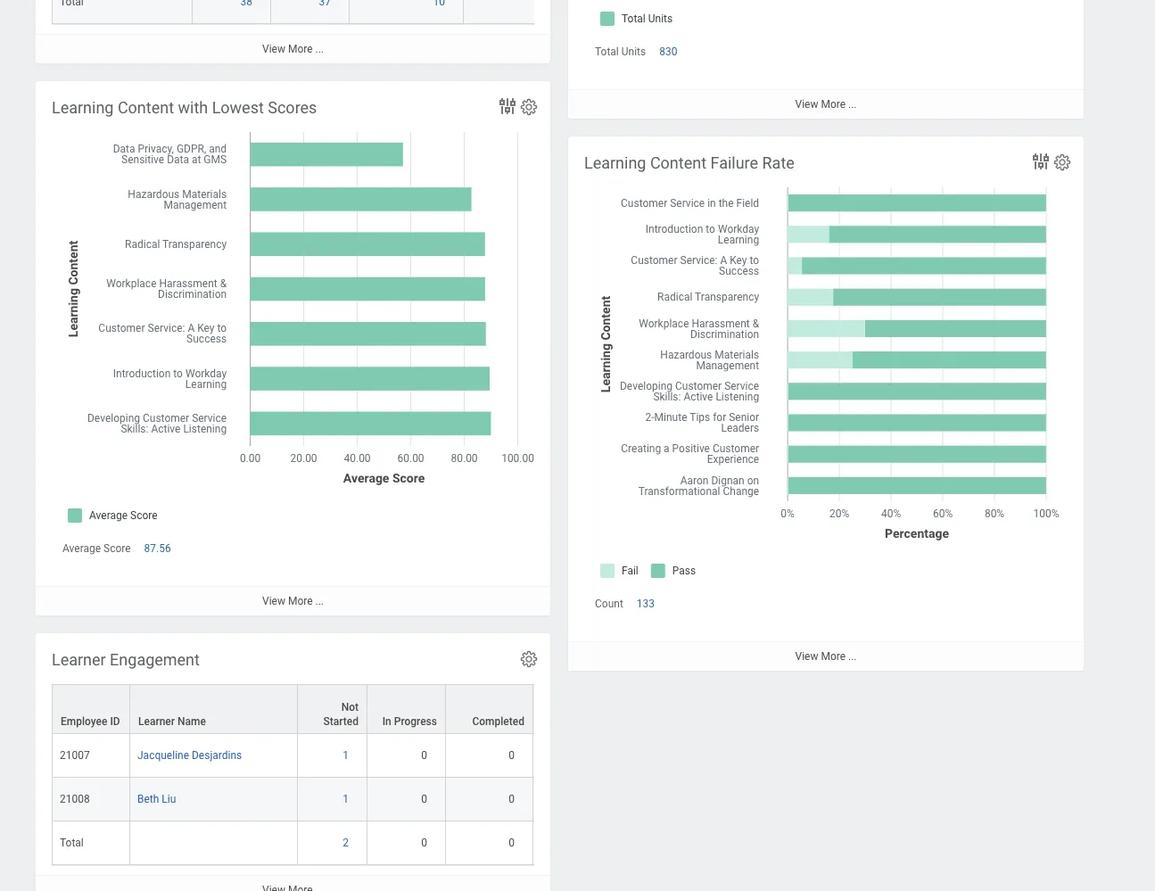 Task type: vqa. For each thing, say whether or not it's contained in the screenshot.
rightmost inbox image
no



Task type: locate. For each thing, give the bounding box(es) containing it.
employee
[[61, 716, 108, 728]]

1 vertical spatial learner
[[138, 716, 175, 728]]

employee id column header
[[52, 685, 130, 736]]

0 horizontal spatial learner
[[52, 651, 106, 669]]

row containing 21007
[[52, 735, 639, 778]]

learner up "employee id" popup button
[[52, 651, 106, 669]]

1 for liu
[[343, 794, 349, 806]]

1 1 from the top
[[343, 750, 349, 762]]

0 vertical spatial 1
[[343, 750, 349, 762]]

view more ...
[[262, 43, 324, 56], [796, 98, 857, 111], [262, 596, 324, 608], [796, 651, 857, 663]]

content for with
[[118, 98, 174, 117]]

0 horizontal spatial learning
[[52, 98, 114, 117]]

more inside "learning content with lowest scores" element
[[288, 596, 313, 608]]

average score
[[62, 543, 131, 555]]

completed column header
[[446, 685, 534, 736]]

1 vertical spatial 1 button
[[343, 793, 352, 807]]

learning content with lowest scores element
[[36, 81, 551, 616]]

total
[[595, 46, 619, 58], [60, 837, 84, 850]]

4 row from the top
[[52, 778, 639, 822]]

...
[[316, 43, 324, 56], [849, 98, 857, 111], [316, 596, 324, 608], [849, 651, 857, 663]]

content left with
[[118, 98, 174, 117]]

view inside learning leaderboard element
[[796, 98, 819, 111]]

0 vertical spatial total
[[595, 46, 619, 58]]

0 vertical spatial learner
[[52, 651, 106, 669]]

1 up 2
[[343, 794, 349, 806]]

1 down started
[[343, 750, 349, 762]]

learner up jacqueline at the bottom of page
[[138, 716, 175, 728]]

learner name
[[138, 716, 206, 728]]

in
[[383, 716, 392, 728]]

cell for 21008
[[534, 778, 639, 822]]

2 1 button from the top
[[343, 793, 352, 807]]

view inside learning content failure rate element
[[796, 651, 819, 663]]

content
[[118, 98, 174, 117], [651, 154, 707, 172]]

learning content failure rate element
[[569, 137, 1085, 672]]

1 vertical spatial learning
[[585, 154, 647, 172]]

desjardins
[[192, 750, 242, 762]]

0 vertical spatial 1 button
[[343, 749, 352, 763]]

completed
[[473, 716, 525, 728]]

1
[[343, 750, 349, 762], [343, 794, 349, 806]]

total inside learning leaderboard element
[[595, 46, 619, 58]]

... inside learning content failure rate element
[[849, 651, 857, 663]]

133 button
[[637, 597, 658, 612]]

configure learner engagement image
[[519, 650, 539, 669]]

1 horizontal spatial content
[[651, 154, 707, 172]]

1 button down started
[[343, 749, 352, 763]]

in progress
[[383, 716, 437, 728]]

learning content with lowest scores
[[52, 98, 317, 117]]

score
[[104, 543, 131, 555]]

... inside the learning trends by tenure element
[[316, 43, 324, 56]]

1 horizontal spatial learner
[[138, 716, 175, 728]]

with
[[178, 98, 208, 117]]

21008
[[60, 794, 90, 806]]

jacqueline
[[137, 750, 189, 762]]

1 horizontal spatial total
[[595, 46, 619, 58]]

1 vertical spatial 1
[[343, 794, 349, 806]]

learner
[[52, 651, 106, 669], [138, 716, 175, 728]]

view more ... link
[[36, 34, 551, 64], [569, 89, 1085, 119], [36, 587, 551, 616], [569, 642, 1085, 672]]

0
[[422, 750, 428, 762], [509, 750, 515, 762], [422, 794, 428, 806], [509, 794, 515, 806], [422, 837, 428, 850], [509, 837, 515, 850]]

total for total units
[[595, 46, 619, 58]]

1 button for jacqueline desjardins
[[343, 749, 352, 763]]

in progress column header
[[368, 685, 446, 736]]

total element
[[60, 0, 84, 8]]

1 1 button from the top
[[343, 749, 352, 763]]

learning content failure rate
[[585, 154, 795, 172]]

row
[[52, 0, 1156, 24], [52, 685, 639, 736], [52, 735, 639, 778], [52, 778, 639, 822], [52, 822, 639, 866]]

1 button for beth liu
[[343, 793, 352, 807]]

total inside row
[[60, 837, 84, 850]]

rate
[[763, 154, 795, 172]]

1 vertical spatial content
[[651, 154, 707, 172]]

more
[[288, 43, 313, 56], [822, 98, 846, 111], [288, 596, 313, 608], [822, 651, 846, 663]]

view more ... inside learning leaderboard element
[[796, 98, 857, 111]]

view
[[262, 43, 286, 56], [796, 98, 819, 111], [262, 596, 286, 608], [796, 651, 819, 663]]

2
[[343, 837, 349, 850]]

learning trends by tenure element
[[36, 0, 1156, 64]]

learner engagement
[[52, 651, 200, 669]]

content left 'failure'
[[651, 154, 707, 172]]

view more ... inside "learning content with lowest scores" element
[[262, 596, 324, 608]]

1 horizontal spatial learning
[[585, 154, 647, 172]]

liu
[[162, 794, 176, 806]]

1 button
[[343, 749, 352, 763], [343, 793, 352, 807]]

5 row from the top
[[52, 822, 639, 866]]

1 row from the top
[[52, 0, 1156, 24]]

learner inside popup button
[[138, 716, 175, 728]]

more inside learning leaderboard element
[[822, 98, 846, 111]]

cell
[[534, 735, 639, 778], [534, 778, 639, 822], [130, 822, 298, 866], [534, 822, 639, 866]]

total left "units"
[[595, 46, 619, 58]]

0 vertical spatial learning
[[52, 98, 114, 117]]

lowest
[[212, 98, 264, 117]]

... inside "learning content with lowest scores" element
[[316, 596, 324, 608]]

3 row from the top
[[52, 735, 639, 778]]

id
[[110, 716, 120, 728]]

0 horizontal spatial total
[[60, 837, 84, 850]]

2 1 from the top
[[343, 794, 349, 806]]

... inside learning leaderboard element
[[849, 98, 857, 111]]

0 button
[[422, 749, 430, 763], [509, 749, 518, 763], [422, 793, 430, 807], [509, 793, 518, 807], [422, 836, 430, 851], [509, 836, 518, 851]]

learner name column header
[[130, 685, 298, 736]]

total down 21008
[[60, 837, 84, 850]]

0 vertical spatial content
[[118, 98, 174, 117]]

started
[[324, 716, 359, 728]]

1 vertical spatial total
[[60, 837, 84, 850]]

0 horizontal spatial content
[[118, 98, 174, 117]]

learning
[[52, 98, 114, 117], [585, 154, 647, 172]]

1 button up 2
[[343, 793, 352, 807]]

view inside the learning trends by tenure element
[[262, 43, 286, 56]]

2 row from the top
[[52, 685, 639, 736]]

830 button
[[660, 45, 681, 59]]

scores
[[268, 98, 317, 117]]



Task type: describe. For each thing, give the bounding box(es) containing it.
not started
[[324, 702, 359, 728]]

average
[[62, 543, 101, 555]]

completed button
[[446, 686, 533, 734]]

learning for learning content with lowest scores
[[52, 98, 114, 117]]

830
[[660, 46, 678, 58]]

learner for learner engagement
[[52, 651, 106, 669]]

row containing total
[[52, 822, 639, 866]]

count
[[595, 598, 624, 611]]

beth
[[137, 794, 159, 806]]

2 button
[[343, 836, 352, 851]]

configure and view chart data image
[[497, 96, 519, 117]]

beth liu
[[137, 794, 176, 806]]

engagement
[[110, 651, 200, 669]]

21007
[[60, 750, 90, 762]]

view more ... inside the learning trends by tenure element
[[262, 43, 324, 56]]

total for total
[[60, 837, 84, 850]]

view inside "learning content with lowest scores" element
[[262, 596, 286, 608]]

cell for 21007
[[534, 735, 639, 778]]

not started column header
[[298, 685, 368, 736]]

progress
[[394, 716, 437, 728]]

learner name button
[[130, 686, 297, 734]]

view more ... link inside the learning trends by tenure element
[[36, 34, 551, 64]]

in progress button
[[368, 686, 445, 734]]

row inside the learning trends by tenure element
[[52, 0, 1156, 24]]

employee id
[[61, 716, 120, 728]]

learning for learning content failure rate
[[585, 154, 647, 172]]

configure and view chart data image
[[1031, 151, 1052, 172]]

jacqueline desjardins
[[137, 750, 242, 762]]

not started button
[[298, 686, 367, 734]]

learner for learner name
[[138, 716, 175, 728]]

jacqueline desjardins link
[[137, 746, 242, 762]]

learner engagement element
[[36, 634, 639, 892]]

configure learning content with lowest scores image
[[519, 97, 539, 117]]

name
[[178, 716, 206, 728]]

workplace harassment & discrimination image
[[471, 0, 588, 9]]

87.56 button
[[144, 542, 174, 556]]

row containing not started
[[52, 685, 639, 736]]

failure
[[711, 154, 759, 172]]

133
[[637, 598, 655, 611]]

87.56
[[144, 543, 171, 555]]

content for failure
[[651, 154, 707, 172]]

beth liu link
[[137, 790, 176, 806]]

total units
[[595, 46, 646, 58]]

more inside the learning trends by tenure element
[[288, 43, 313, 56]]

row containing 21008
[[52, 778, 639, 822]]

learning leaderboard element
[[569, 0, 1085, 119]]

configure learning content failure rate image
[[1053, 153, 1073, 172]]

more inside learning content failure rate element
[[822, 651, 846, 663]]

units
[[622, 46, 646, 58]]

employee id button
[[53, 686, 129, 734]]

not
[[342, 702, 359, 714]]

cell for total
[[534, 822, 639, 866]]

1 for desjardins
[[343, 750, 349, 762]]

view more ... inside learning content failure rate element
[[796, 651, 857, 663]]



